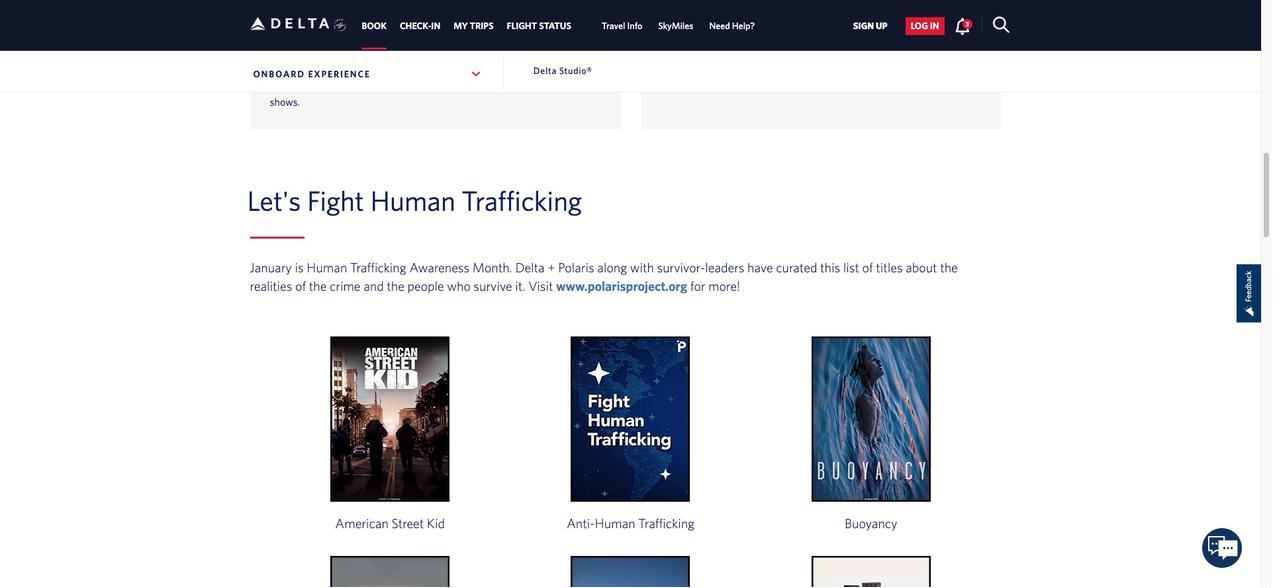 Task type: vqa. For each thing, say whether or not it's contained in the screenshot.
tab list containing BOOK
yes



Task type: describe. For each thing, give the bounding box(es) containing it.
trafficking for let's fight human trafficking
[[462, 184, 582, 216]]

awareness
[[409, 260, 469, 275]]

curated
[[776, 260, 817, 275]]

www.polarisproject.org
[[556, 279, 687, 294]]

1 horizontal spatial of
[[862, 260, 873, 275]]

trips
[[470, 21, 494, 31]]

survive
[[474, 279, 512, 294]]

kids
[[270, 53, 293, 65]]

along
[[597, 260, 627, 275]]

check-
[[400, 21, 431, 31]]

check-in
[[400, 21, 440, 31]]

who
[[447, 279, 471, 294]]

this
[[820, 260, 840, 275]]

tab list containing book
[[355, 0, 763, 50]]

in
[[431, 21, 440, 31]]

1 vertical spatial of
[[295, 279, 306, 294]]

let's
[[247, 184, 301, 216]]

street
[[392, 516, 424, 532]]

1 horizontal spatial for
[[690, 279, 705, 294]]

travel info link
[[602, 14, 642, 38]]

the dark side of chocolate poster image
[[330, 557, 450, 588]]

studio®
[[559, 66, 592, 76]]

travel info
[[602, 21, 642, 31]]

the true cost poster image
[[812, 557, 931, 588]]

let's fight human trafficking
[[247, 184, 582, 216]]

buoyancy
[[845, 516, 898, 532]]

status
[[539, 21, 571, 31]]

need help? link
[[709, 14, 755, 38]]

the inside the find fun for the whole family with kid-friendly movies and tv shows.
[[322, 80, 336, 92]]

flight
[[507, 21, 537, 31]]

polaris
[[558, 260, 594, 275]]

www.polarisproject.org for more!
[[556, 279, 740, 294]]

book link
[[362, 14, 387, 38]]

the right about
[[940, 260, 958, 275]]

skyteam image
[[334, 5, 346, 46]]

movies
[[471, 80, 502, 92]]

kid-
[[418, 80, 435, 92]]

log in button
[[906, 17, 945, 35]]

info
[[627, 21, 642, 31]]

experience
[[308, 69, 371, 79]]

survivor-
[[657, 260, 705, 275]]

and inside the january is human trafficking awareness month. delta + polaris along with survivor-leaders have curated this list of titles about the realities of the crime and the people who survive it. visit
[[364, 279, 384, 294]]

delta air lines image
[[250, 3, 329, 44]]

find fun for the whole family with kid-friendly movies and tv shows.
[[270, 80, 537, 108]]

friendly
[[435, 80, 468, 92]]

catch
[[661, 80, 687, 92]]

family
[[367, 80, 394, 92]]

more!
[[708, 279, 740, 294]]

message us image
[[1203, 529, 1242, 569]]

+
[[548, 260, 555, 275]]

about
[[906, 260, 937, 275]]

need
[[709, 21, 730, 31]]

and inside the find fun for the whole family with kid-friendly movies and tv shows.
[[505, 80, 521, 92]]

delta inside the january is human trafficking awareness month. delta + polaris along with survivor-leaders have curated this list of titles about the realities of the crime and the people who survive it. visit
[[515, 260, 545, 275]]

american
[[335, 516, 389, 532]]

delta studio®
[[534, 66, 592, 76]]

www.polarisproject.org link
[[556, 279, 687, 294]]

visit
[[528, 279, 553, 294]]

buoyancy poster image
[[812, 337, 931, 503]]

trafficking for january is human trafficking awareness month. delta + polaris along with survivor-leaders have curated this list of titles about the realities of the crime and the people who survive it. visit
[[350, 260, 406, 275]]

leaders
[[705, 260, 744, 275]]

up
[[876, 21, 888, 31]]

3
[[966, 20, 969, 28]]

flight status
[[507, 21, 571, 31]]

find
[[270, 80, 288, 92]]

in
[[930, 21, 939, 31]]



Task type: locate. For each thing, give the bounding box(es) containing it.
tab list
[[355, 0, 763, 50]]

skymiles
[[658, 21, 693, 31]]

with left kid-
[[397, 80, 416, 92]]

human inside the january is human trafficking awareness month. delta + polaris along with survivor-leaders have curated this list of titles about the realities of the crime and the people who survive it. visit
[[307, 260, 347, 275]]

the
[[322, 80, 336, 92], [940, 260, 958, 275], [309, 279, 327, 294], [387, 279, 404, 294]]

0 horizontal spatial for
[[307, 80, 320, 92]]

0 horizontal spatial and
[[364, 279, 384, 294]]

1 vertical spatial for
[[690, 279, 705, 294]]

kid
[[427, 516, 445, 532]]

2 horizontal spatial human
[[595, 516, 635, 532]]

1 horizontal spatial human
[[370, 184, 455, 216]]

people
[[407, 279, 444, 294]]

satellite
[[826, 80, 860, 92]]

for inside the find fun for the whole family with kid-friendly movies and tv shows.
[[307, 80, 320, 92]]

and left the tv
[[505, 80, 521, 92]]

sign up
[[853, 21, 888, 31]]

catch breaking news, live sports, and satellite tv.
[[661, 80, 877, 92]]

0 vertical spatial of
[[862, 260, 873, 275]]

log in
[[911, 21, 939, 31]]

1 horizontal spatial and
[[505, 80, 521, 92]]

0 vertical spatial for
[[307, 80, 320, 92]]

for down onboard experience
[[307, 80, 320, 92]]

the harvest (la cosecha) poster image
[[571, 557, 690, 588]]

have
[[748, 260, 773, 275]]

american street kid poster image
[[330, 337, 450, 503]]

0 vertical spatial with
[[397, 80, 416, 92]]

delta
[[534, 66, 557, 76], [515, 260, 545, 275]]

2 horizontal spatial and
[[807, 80, 823, 92]]

check-in link
[[400, 14, 440, 38]]

list
[[843, 260, 859, 275]]

human for fight
[[370, 184, 455, 216]]

and right sports,
[[807, 80, 823, 92]]

onboard experience button
[[250, 58, 485, 91]]

delta up the tv
[[534, 66, 557, 76]]

1 horizontal spatial trafficking
[[462, 184, 582, 216]]

the down experience
[[322, 80, 336, 92]]

with up www.polarisproject.org for more!
[[630, 260, 654, 275]]

fight
[[307, 184, 364, 216]]

of right list
[[862, 260, 873, 275]]

book
[[362, 21, 387, 31]]

anti-human trafficking poster image
[[571, 337, 690, 503]]

with inside the january is human trafficking awareness month. delta + polaris along with survivor-leaders have curated this list of titles about the realities of the crime and the people who survive it. visit
[[630, 260, 654, 275]]

flight status link
[[507, 14, 571, 38]]

realities
[[250, 279, 292, 294]]

tv.
[[863, 80, 877, 92]]

my
[[454, 21, 468, 31]]

delta up the it.
[[515, 260, 545, 275]]

human for is
[[307, 260, 347, 275]]

2 vertical spatial human
[[595, 516, 635, 532]]

onboard
[[253, 69, 305, 79]]

catch breaking news, live sports, and satellite tv. link
[[661, 51, 979, 94]]

sign up link
[[848, 17, 893, 35]]

1 vertical spatial trafficking
[[350, 260, 406, 275]]

0 horizontal spatial trafficking
[[350, 260, 406, 275]]

my trips
[[454, 21, 494, 31]]

human
[[370, 184, 455, 216], [307, 260, 347, 275], [595, 516, 635, 532]]

it.
[[515, 279, 525, 294]]

0 vertical spatial trafficking
[[462, 184, 582, 216]]

skymiles link
[[658, 14, 693, 38]]

onboard experience
[[253, 69, 371, 79]]

log
[[911, 21, 928, 31]]

for down survivor-
[[690, 279, 705, 294]]

american street kid
[[335, 516, 445, 532]]

the left people
[[387, 279, 404, 294]]

sports,
[[774, 80, 804, 92]]

tv
[[523, 80, 537, 92]]

0 horizontal spatial with
[[397, 80, 416, 92]]

0 horizontal spatial of
[[295, 279, 306, 294]]

2 horizontal spatial trafficking
[[638, 516, 695, 532]]

help?
[[732, 21, 755, 31]]

january is human trafficking awareness month. delta + polaris along with survivor-leaders have curated this list of titles about the realities of the crime and the people who survive it. visit
[[250, 260, 958, 294]]

whole
[[339, 80, 365, 92]]

1 vertical spatial delta
[[515, 260, 545, 275]]

january
[[250, 260, 292, 275]]

and inside catch breaking news, live sports, and satellite tv. link
[[807, 80, 823, 92]]

1 horizontal spatial with
[[630, 260, 654, 275]]

anti-human trafficking
[[567, 516, 695, 532]]

0 vertical spatial human
[[370, 184, 455, 216]]

of down is
[[295, 279, 306, 294]]

with inside the find fun for the whole family with kid-friendly movies and tv shows.
[[397, 80, 416, 92]]

news,
[[729, 80, 755, 92]]

travel
[[602, 21, 625, 31]]

is
[[295, 260, 304, 275]]

3 link
[[955, 17, 972, 34]]

with
[[397, 80, 416, 92], [630, 260, 654, 275]]

1 vertical spatial human
[[307, 260, 347, 275]]

breaking
[[689, 80, 727, 92]]

need help?
[[709, 21, 755, 31]]

and right crime
[[364, 279, 384, 294]]

titles
[[876, 260, 903, 275]]

2 vertical spatial trafficking
[[638, 516, 695, 532]]

live
[[757, 80, 772, 92]]

anti-
[[567, 516, 595, 532]]

the left crime
[[309, 279, 327, 294]]

month.
[[473, 260, 512, 275]]

trafficking inside the january is human trafficking awareness month. delta + polaris along with survivor-leaders have curated this list of titles about the realities of the crime and the people who survive it. visit
[[350, 260, 406, 275]]

my trips link
[[454, 14, 494, 38]]

sign
[[853, 21, 874, 31]]

shows.
[[270, 96, 300, 108]]

of
[[862, 260, 873, 275], [295, 279, 306, 294]]

trafficking
[[462, 184, 582, 216], [350, 260, 406, 275], [638, 516, 695, 532]]

0 horizontal spatial human
[[307, 260, 347, 275]]

fun
[[291, 80, 305, 92]]

crime
[[330, 279, 361, 294]]

for
[[307, 80, 320, 92], [690, 279, 705, 294]]

0 vertical spatial delta
[[534, 66, 557, 76]]

and
[[505, 80, 521, 92], [807, 80, 823, 92], [364, 279, 384, 294]]

1 vertical spatial with
[[630, 260, 654, 275]]



